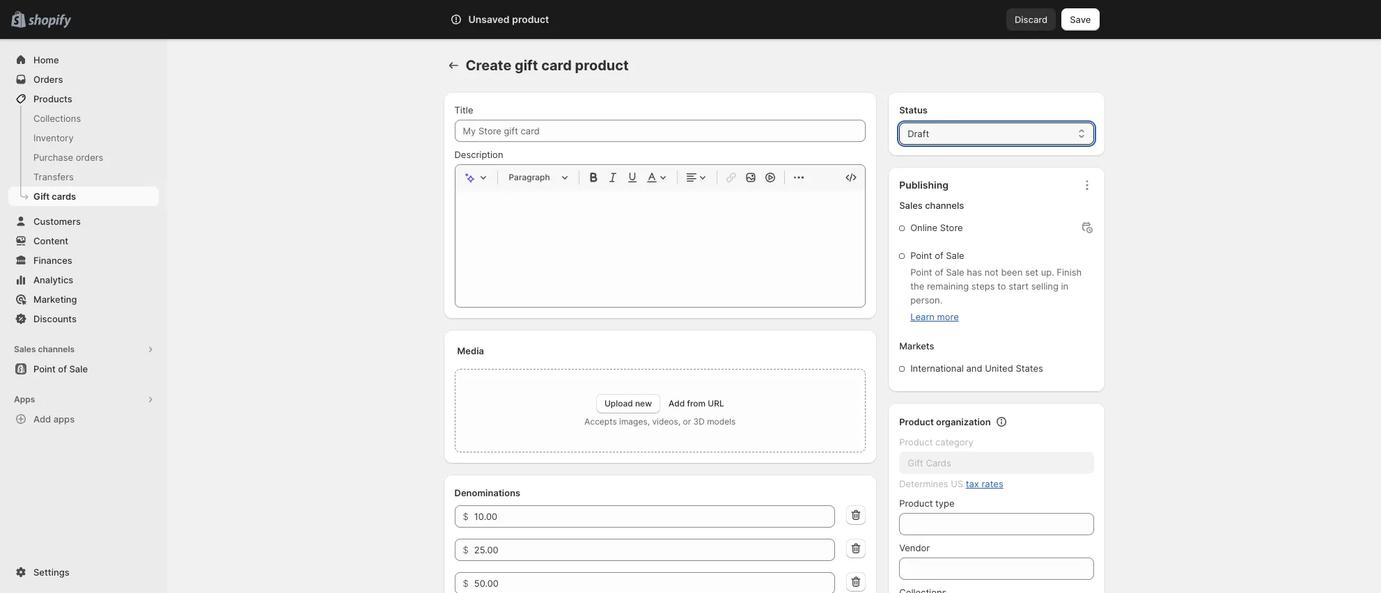 Task type: locate. For each thing, give the bounding box(es) containing it.
purchase orders link
[[8, 148, 159, 167]]

home link
[[8, 50, 159, 70]]

2 vertical spatial sale
[[69, 364, 88, 375]]

sale down store
[[947, 250, 965, 261]]

2 vertical spatial $ text field
[[474, 573, 836, 594]]

product up product category
[[900, 417, 934, 428]]

gift
[[515, 57, 538, 74]]

add from url
[[669, 399, 725, 409]]

product right unsaved at top
[[512, 13, 549, 25]]

tax
[[966, 479, 980, 490]]

tax rates link
[[966, 479, 1004, 490]]

point of sale
[[911, 250, 965, 261], [33, 364, 88, 375]]

orders link
[[8, 70, 159, 89]]

home
[[33, 54, 59, 66]]

sales channels down discounts
[[14, 344, 75, 355]]

$
[[463, 512, 469, 523], [463, 545, 469, 556], [463, 578, 469, 590]]

point down online
[[911, 250, 933, 261]]

inventory
[[33, 132, 74, 144]]

to
[[998, 281, 1007, 292]]

products link
[[8, 89, 159, 109]]

0 vertical spatial $ text field
[[474, 506, 836, 528]]

3d
[[694, 417, 705, 427]]

products
[[33, 93, 72, 105]]

1 horizontal spatial product
[[575, 57, 629, 74]]

product
[[512, 13, 549, 25], [575, 57, 629, 74]]

sales channels inside button
[[14, 344, 75, 355]]

1 horizontal spatial sales
[[900, 200, 923, 211]]

1 vertical spatial $
[[463, 545, 469, 556]]

1 horizontal spatial sales channels
[[900, 200, 965, 211]]

0 vertical spatial sales channels
[[900, 200, 965, 211]]

0 horizontal spatial sales
[[14, 344, 36, 355]]

discard button
[[1007, 8, 1057, 31]]

point up "apps"
[[33, 364, 56, 375]]

upload new button
[[596, 394, 661, 414]]

finish
[[1057, 267, 1082, 278]]

inventory link
[[8, 128, 159, 148]]

0 horizontal spatial point of sale
[[33, 364, 88, 375]]

1 horizontal spatial add
[[669, 399, 685, 409]]

transfers link
[[8, 167, 159, 187]]

not
[[985, 267, 999, 278]]

1 vertical spatial add
[[33, 414, 51, 425]]

gift
[[33, 191, 50, 202]]

in
[[1062, 281, 1069, 292]]

of up remaining
[[935, 267, 944, 278]]

channels
[[926, 200, 965, 211], [38, 344, 75, 355]]

point of sale button
[[0, 360, 167, 379]]

0 vertical spatial point
[[911, 250, 933, 261]]

sales down discounts
[[14, 344, 36, 355]]

channels up store
[[926, 200, 965, 211]]

1 vertical spatial sales channels
[[14, 344, 75, 355]]

add for add apps
[[33, 414, 51, 425]]

discard
[[1015, 14, 1048, 25]]

sales down publishing
[[900, 200, 923, 211]]

sales channels down publishing
[[900, 200, 965, 211]]

new
[[635, 399, 652, 409]]

steps
[[972, 281, 995, 292]]

product organization
[[900, 417, 991, 428]]

sale inside button
[[69, 364, 88, 375]]

sales inside button
[[14, 344, 36, 355]]

2 $ from the top
[[463, 545, 469, 556]]

1 vertical spatial product
[[575, 57, 629, 74]]

point up the
[[911, 267, 933, 278]]

1 horizontal spatial point of sale
[[911, 250, 965, 261]]

product down product organization
[[900, 437, 933, 448]]

online store
[[911, 222, 963, 233]]

0 vertical spatial sales
[[900, 200, 923, 211]]

3 $ text field from the top
[[474, 573, 836, 594]]

sale up remaining
[[947, 267, 965, 278]]

1 vertical spatial product
[[900, 437, 933, 448]]

product for product category
[[900, 437, 933, 448]]

add left apps
[[33, 414, 51, 425]]

sale down the sales channels button
[[69, 364, 88, 375]]

1 vertical spatial of
[[935, 267, 944, 278]]

content link
[[8, 231, 159, 251]]

1 vertical spatial channels
[[38, 344, 75, 355]]

0 vertical spatial product
[[900, 417, 934, 428]]

online
[[911, 222, 938, 233]]

1 horizontal spatial channels
[[926, 200, 965, 211]]

upload
[[605, 399, 633, 409]]

title
[[455, 105, 474, 116]]

start
[[1009, 281, 1029, 292]]

and
[[967, 363, 983, 374]]

3 product from the top
[[900, 498, 933, 509]]

2 product from the top
[[900, 437, 933, 448]]

Product category text field
[[900, 452, 1094, 475]]

2 vertical spatial point
[[33, 364, 56, 375]]

0 horizontal spatial add
[[33, 414, 51, 425]]

of
[[935, 250, 944, 261], [935, 267, 944, 278], [58, 364, 67, 375]]

2 vertical spatial $
[[463, 578, 469, 590]]

2 vertical spatial product
[[900, 498, 933, 509]]

rates
[[982, 479, 1004, 490]]

1 vertical spatial $ text field
[[474, 539, 836, 562]]

0 horizontal spatial sales channels
[[14, 344, 75, 355]]

add from url button
[[669, 399, 725, 409]]

point of sale link
[[8, 360, 159, 379]]

sale
[[947, 250, 965, 261], [947, 267, 965, 278], [69, 364, 88, 375]]

add apps
[[33, 414, 75, 425]]

description
[[455, 149, 503, 160]]

0 vertical spatial point of sale
[[911, 250, 965, 261]]

of inside button
[[58, 364, 67, 375]]

customers
[[33, 216, 81, 227]]

of down the sales channels button
[[58, 364, 67, 375]]

0 vertical spatial product
[[512, 13, 549, 25]]

product type
[[900, 498, 955, 509]]

point inside point of sale has not been set up. finish the remaining steps to start selling in person. learn more
[[911, 267, 933, 278]]

create gift card product
[[466, 57, 629, 74]]

search
[[512, 14, 542, 25]]

product right card
[[575, 57, 629, 74]]

point of sale down the sales channels button
[[33, 364, 88, 375]]

or
[[683, 417, 691, 427]]

0 vertical spatial $
[[463, 512, 469, 523]]

1 product from the top
[[900, 417, 934, 428]]

accepts
[[585, 417, 617, 427]]

selling
[[1032, 281, 1059, 292]]

2 vertical spatial of
[[58, 364, 67, 375]]

add left the from
[[669, 399, 685, 409]]

channels down discounts
[[38, 344, 75, 355]]

international
[[911, 363, 964, 374]]

add apps button
[[8, 410, 159, 429]]

point of sale down online store
[[911, 250, 965, 261]]

1 vertical spatial sale
[[947, 267, 965, 278]]

collections link
[[8, 109, 159, 128]]

vendor
[[900, 543, 930, 554]]

1 vertical spatial sales
[[14, 344, 36, 355]]

save
[[1071, 14, 1092, 25]]

add inside button
[[33, 414, 51, 425]]

0 vertical spatial add
[[669, 399, 685, 409]]

add
[[669, 399, 685, 409], [33, 414, 51, 425]]

product down determines
[[900, 498, 933, 509]]

transfers
[[33, 171, 74, 183]]

Title text field
[[455, 120, 866, 142]]

url
[[708, 399, 725, 409]]

$ text field
[[474, 506, 836, 528], [474, 539, 836, 562], [474, 573, 836, 594]]

1 vertical spatial point
[[911, 267, 933, 278]]

product category
[[900, 437, 974, 448]]

1 vertical spatial point of sale
[[33, 364, 88, 375]]

0 horizontal spatial channels
[[38, 344, 75, 355]]

learn
[[911, 312, 935, 323]]

of down online store
[[935, 250, 944, 261]]

finances link
[[8, 251, 159, 270]]



Task type: vqa. For each thing, say whether or not it's contained in the screenshot.
the top Product
yes



Task type: describe. For each thing, give the bounding box(es) containing it.
states
[[1016, 363, 1044, 374]]

purchase
[[33, 152, 73, 163]]

sales channels button
[[8, 340, 159, 360]]

0 horizontal spatial product
[[512, 13, 549, 25]]

purchase orders
[[33, 152, 103, 163]]

shopify image
[[28, 14, 71, 28]]

up.
[[1042, 267, 1055, 278]]

orders
[[76, 152, 103, 163]]

more
[[938, 312, 959, 323]]

add for add from url
[[669, 399, 685, 409]]

us
[[951, 479, 964, 490]]

paragraph button
[[503, 169, 573, 186]]

determines us tax rates
[[900, 479, 1004, 490]]

customers link
[[8, 212, 159, 231]]

save button
[[1062, 8, 1100, 31]]

been
[[1002, 267, 1023, 278]]

point of sale has not been set up. finish the remaining steps to start selling in person. learn more
[[911, 267, 1082, 323]]

international and united states
[[911, 363, 1044, 374]]

unsaved product
[[469, 13, 549, 25]]

settings
[[33, 567, 69, 578]]

marketing link
[[8, 290, 159, 309]]

discounts link
[[8, 309, 159, 329]]

publishing
[[900, 179, 949, 191]]

settings link
[[8, 563, 159, 583]]

models
[[707, 417, 736, 427]]

remaining
[[928, 281, 969, 292]]

videos,
[[653, 417, 681, 427]]

search button
[[489, 8, 893, 31]]

2 $ text field from the top
[[474, 539, 836, 562]]

sale inside point of sale has not been set up. finish the remaining steps to start selling in person. learn more
[[947, 267, 965, 278]]

0 vertical spatial of
[[935, 250, 944, 261]]

Product type text field
[[900, 514, 1094, 536]]

apps
[[53, 414, 75, 425]]

type
[[936, 498, 955, 509]]

product for product organization
[[900, 417, 934, 428]]

status
[[900, 105, 928, 116]]

3 $ from the top
[[463, 578, 469, 590]]

gift cards link
[[8, 187, 159, 206]]

0 vertical spatial channels
[[926, 200, 965, 211]]

of inside point of sale has not been set up. finish the remaining steps to start selling in person. learn more
[[935, 267, 944, 278]]

upload new
[[605, 399, 652, 409]]

media
[[457, 346, 484, 357]]

paragraph
[[509, 172, 550, 183]]

marketing
[[33, 294, 77, 305]]

store
[[941, 222, 963, 233]]

set
[[1026, 267, 1039, 278]]

collections
[[33, 113, 81, 124]]

1 $ text field from the top
[[474, 506, 836, 528]]

the
[[911, 281, 925, 292]]

1 $ from the top
[[463, 512, 469, 523]]

from
[[687, 399, 706, 409]]

has
[[967, 267, 983, 278]]

channels inside button
[[38, 344, 75, 355]]

organization
[[937, 417, 991, 428]]

product for product type
[[900, 498, 933, 509]]

create
[[466, 57, 512, 74]]

person.
[[911, 295, 943, 306]]

point of sale inside button
[[33, 364, 88, 375]]

apps
[[14, 394, 35, 405]]

united
[[985, 363, 1014, 374]]

unsaved
[[469, 13, 510, 25]]

card
[[542, 57, 572, 74]]

markets
[[900, 341, 935, 352]]

category
[[936, 437, 974, 448]]

apps button
[[8, 390, 159, 410]]

Vendor text field
[[900, 558, 1094, 580]]

accepts images, videos, or 3d models
[[585, 417, 736, 427]]

denominations
[[455, 488, 521, 499]]

point inside button
[[33, 364, 56, 375]]

content
[[33, 236, 68, 247]]

finances
[[33, 255, 72, 266]]

0 vertical spatial sale
[[947, 250, 965, 261]]

learn more link
[[911, 312, 959, 323]]

analytics link
[[8, 270, 159, 290]]

images,
[[620, 417, 650, 427]]

gift cards
[[33, 191, 76, 202]]

orders
[[33, 74, 63, 85]]

analytics
[[33, 275, 73, 286]]



